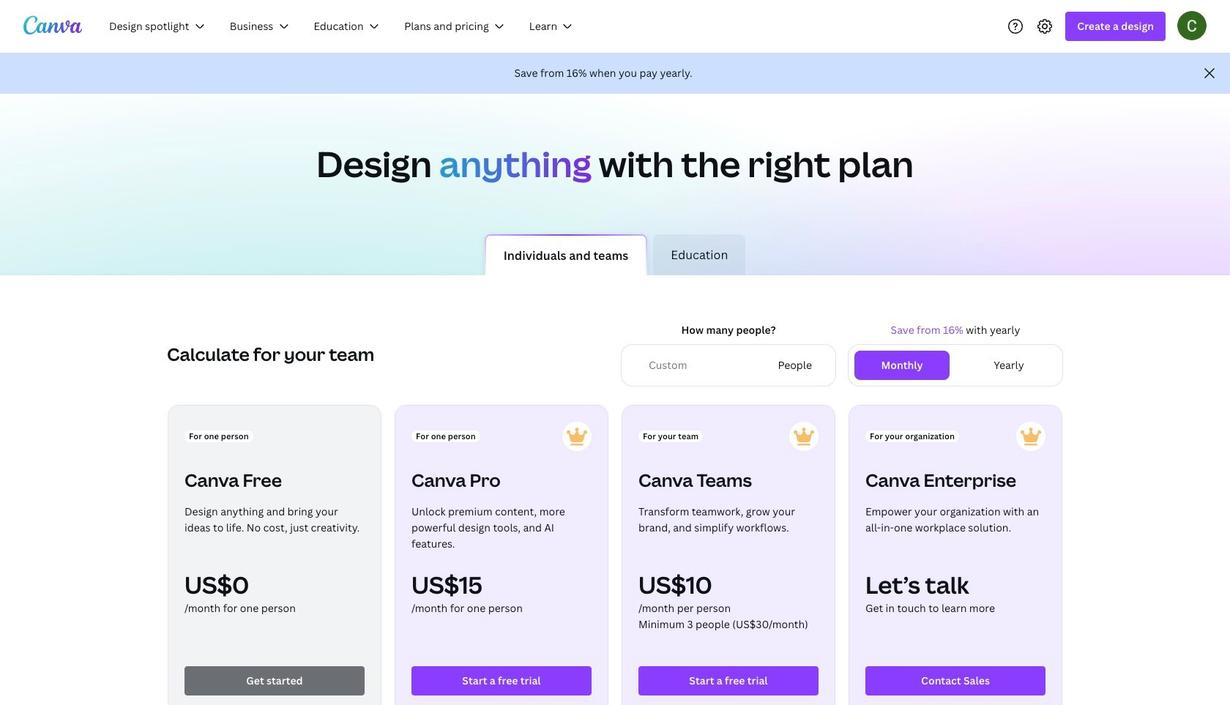 Task type: locate. For each thing, give the bounding box(es) containing it.
2 paid plan image from the left
[[790, 422, 819, 451]]

1 horizontal spatial paid plan image
[[790, 422, 819, 451]]

top level navigation element
[[100, 12, 589, 41]]

0 horizontal spatial paid plan image
[[563, 422, 592, 451]]

2 horizontal spatial paid plan image
[[1017, 422, 1046, 451]]

3 paid plan image from the left
[[1017, 422, 1046, 451]]

option group
[[848, 344, 1064, 387]]

paid plan image
[[563, 422, 592, 451], [790, 422, 819, 451], [1017, 422, 1046, 451]]

tab panel
[[0, 275, 1231, 706]]



Task type: vqa. For each thing, say whether or not it's contained in the screenshot.
Top level navigation element
yes



Task type: describe. For each thing, give the bounding box(es) containing it.
Custom text field
[[649, 358, 763, 374]]

christina overa image
[[1178, 11, 1207, 40]]

1 paid plan image from the left
[[563, 422, 592, 451]]



